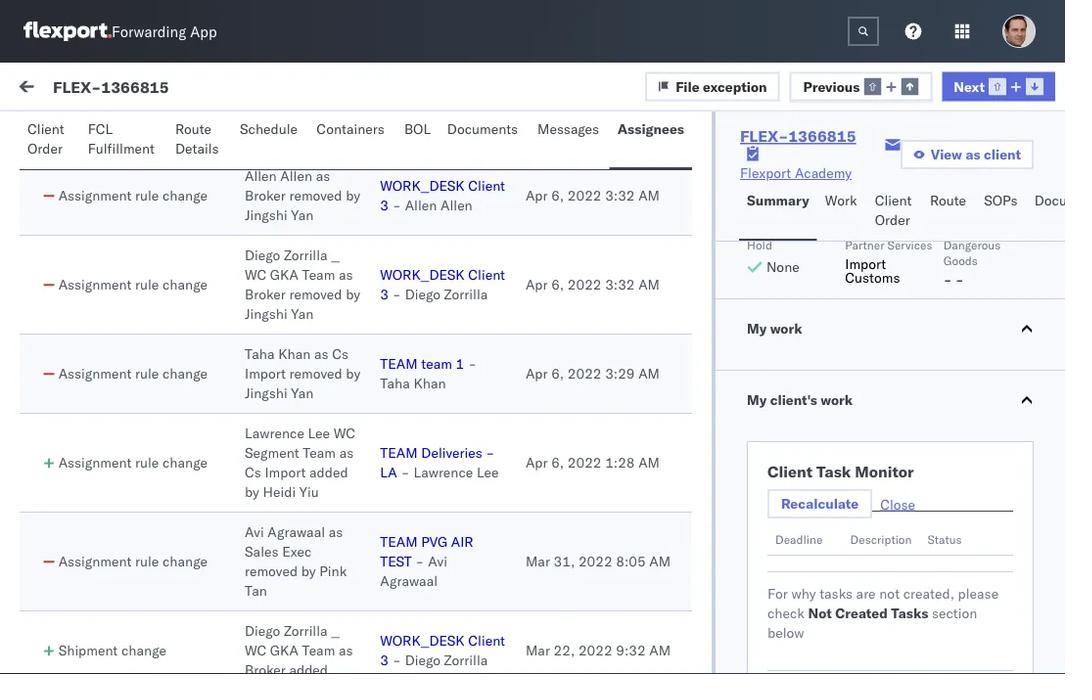 Task type: vqa. For each thing, say whether or not it's contained in the screenshot.


Task type: locate. For each thing, give the bounding box(es) containing it.
1 horizontal spatial message
[[228, 124, 285, 142]]

assignment rule change for avi
[[58, 553, 208, 571]]

2022 for avi agrawaal as sales exec removed by pink tan
[[579, 553, 613, 571]]

external (0) button
[[24, 116, 124, 154]]

note
[[200, 540, 227, 557]]

3 yan from the top
[[291, 306, 314, 323]]

0 horizontal spatial with
[[131, 599, 158, 616]]

oct down avi agrawaal
[[368, 610, 390, 627]]

1 - diego zorrilla from the top
[[393, 286, 488, 303]]

1 schedule from the top
[[240, 120, 298, 138]]

1 oct from the top
[[368, 238, 390, 255]]

omkar up you
[[95, 575, 136, 592]]

route inside button
[[931, 192, 967, 209]]

rule for diego
[[135, 276, 159, 293]]

1 vertical spatial will
[[302, 579, 324, 596]]

1 2023, from the top
[[419, 238, 457, 255]]

4 6, from the top
[[552, 455, 564, 472]]

_ for diego zorrilla _ wc gka team as broker removed by jingshi yan
[[331, 247, 340, 264]]

0 vertical spatial client order
[[27, 120, 64, 157]]

exception: for exception: warehouse devan delay
[[62, 354, 132, 371]]

message inside button
[[228, 124, 285, 142]]

gka inside "diego zorrilla _ wc gka team as broker removed by jingshi yan"
[[270, 266, 299, 284]]

2:45 right team
[[461, 355, 490, 372]]

fcl
[[88, 120, 113, 138]]

this
[[59, 393, 85, 410], [233, 501, 259, 518]]

rule for avi
[[135, 553, 159, 571]]

2 vertical spatial 458574
[[872, 610, 923, 627]]

goods
[[944, 253, 979, 268]]

team up bol at the left of page
[[380, 78, 418, 96]]

26, for customs hold type
[[394, 238, 415, 255]]

deliveries for lawrence lee wc segment team as cs import added by heidi yiu
[[422, 445, 483, 462]]

0 horizontal spatial this
[[59, 393, 85, 410]]

delay down shipment
[[294, 628, 332, 645]]

khan inside team team 1 - taha khan
[[414, 375, 446, 392]]

6, left the 3:29
[[552, 365, 564, 383]]

message down external (0) button
[[61, 170, 108, 185]]

avi agrawaal as sales exec removed by pink tan
[[245, 524, 347, 600]]

import inside button
[[145, 80, 186, 97]]

26, for delay
[[394, 355, 415, 372]]

broker down 'schedule' button
[[245, 187, 286, 204]]

added up yiu
[[310, 464, 348, 481]]

client order down the related work item/shipment
[[875, 192, 912, 229]]

4 2023, from the top
[[419, 610, 457, 627]]

work_desk down oct 26, 2023, 2:46 pm pdt on the top
[[380, 266, 465, 284]]

- diego zorrilla for apr 6, 2022 3:32 am
[[393, 286, 488, 303]]

exception: inside exception: (air recovery) schedule delay: terminal -
[[62, 608, 132, 625]]

0 vertical spatial schedule
[[240, 120, 298, 138]]

cs inside "lawrence lee wc segment team as cs import removed by jingshi yan"
[[245, 88, 261, 105]]

1 vertical spatial a
[[227, 412, 234, 430]]

am
[[639, 187, 660, 204], [639, 276, 660, 293], [639, 365, 660, 383], [639, 455, 660, 472], [650, 553, 671, 571], [650, 643, 671, 660]]

assignment rule change up great
[[58, 365, 208, 383]]

as inside allen allen as broker removed by jingshi yan
[[316, 168, 330, 185]]

2022 right 22,
[[579, 643, 613, 660]]

3 6, from the top
[[552, 365, 564, 383]]

- lawrence lee up air
[[401, 464, 499, 481]]

client down 2:46
[[469, 266, 506, 284]]

4 26, from the top
[[394, 610, 415, 627]]

import inside the lawrence lee wc segment team as cs import added by heidi yiu
[[265, 464, 306, 481]]

zorrilla inside "diego zorrilla _ wc gka team as broker removed by jingshi yan"
[[284, 247, 328, 264]]

a right the is
[[103, 393, 110, 410]]

delivery
[[237, 559, 286, 577]]

3 for allen allen as broker removed by jingshi yan
[[380, 197, 389, 214]]

with inside 'your shipment, k & k, devan has been delayed. this often takes longer than expected. please note that this may impact your shipment's final delivery date. we appreciate your understanding and will update you with the status of your shipment as soon as possible.'
[[131, 599, 158, 616]]

this up lucrative
[[236, 393, 260, 410]]

agrawaal up exec
[[268, 524, 325, 541]]

2 _ from the top
[[331, 623, 340, 640]]

this up delivery
[[260, 540, 283, 557]]

cs up message list on the top of page
[[245, 88, 261, 105]]

3 client 3 from the top
[[380, 633, 506, 670]]

broker down 'availability delay'
[[245, 662, 286, 675]]

exception: for exception: (air recovery) schedule delay: terminal -
[[62, 608, 132, 625]]

your shipment, k & k, devan has been delayed. this often takes longer than expected. please note that this may impact your shipment's final delivery date. we appreciate your understanding and will update you with the status of your shipment as soon as possible.
[[59, 481, 335, 635]]

2022 up apr 6, 2022 3:29 am
[[568, 276, 602, 293]]

flexport
[[741, 165, 792, 182]]

2 26, from the top
[[394, 355, 415, 372]]

_ for diego zorrilla _ wc gka team as broker added
[[331, 623, 340, 640]]

2 (0) from the left
[[183, 124, 208, 142]]

segment inside "lawrence lee wc segment team as cs import removed by jingshi yan"
[[245, 69, 299, 86]]

1 vertical spatial deliveries
[[422, 445, 483, 462]]

0 horizontal spatial khan
[[278, 346, 311, 363]]

0 horizontal spatial order
[[27, 140, 63, 157]]

1 team from the top
[[380, 78, 418, 96]]

1 26, from the top
[[394, 238, 415, 255]]

1 vertical spatial flex- 458574
[[831, 482, 923, 500]]

1 pdt from the top
[[518, 238, 543, 255]]

0 horizontal spatial 1
[[341, 80, 350, 97]]

route inside route details
[[175, 120, 212, 138]]

2023,
[[419, 238, 457, 255], [419, 355, 457, 372], [419, 482, 457, 500], [419, 610, 457, 627]]

by inside "lawrence lee wc segment team as cs import removed by jingshi yan"
[[301, 108, 316, 125]]

1 vertical spatial 2:45
[[461, 482, 490, 500]]

0 vertical spatial my work
[[20, 75, 107, 102]]

- inside team team 1 - taha khan
[[468, 356, 477, 373]]

3 flex- 458574 from the top
[[831, 610, 923, 627]]

schedule
[[240, 120, 298, 138], [239, 608, 300, 625]]

team left filter
[[303, 69, 336, 86]]

0 vertical spatial gka
[[270, 266, 299, 284]]

hold left type
[[261, 246, 292, 263]]

0 horizontal spatial flex-1366815
[[53, 77, 169, 96]]

pdt for schedule
[[518, 610, 543, 627]]

agrawaal inside avi agrawaal as sales exec removed by pink tan
[[268, 524, 325, 541]]

avi down pvg
[[428, 553, 448, 571]]

client
[[985, 146, 1022, 163]]

0 vertical spatial a
[[103, 393, 110, 410]]

filter
[[353, 80, 383, 97]]

1 horizontal spatial (0)
[[183, 124, 208, 142]]

3 assignment rule change from the top
[[58, 365, 208, 383]]

1 apr from the top
[[526, 187, 548, 204]]

route up details
[[175, 120, 212, 138]]

broker
[[245, 187, 286, 204], [245, 286, 286, 303], [245, 662, 286, 675]]

1 pm from the top
[[494, 238, 514, 255]]

wc up |
[[334, 49, 356, 66]]

2022
[[568, 187, 602, 204], [568, 276, 602, 293], [568, 365, 602, 383], [568, 455, 602, 472], [579, 553, 613, 571], [579, 643, 613, 660]]

1 horizontal spatial will
[[302, 579, 324, 596]]

change for avi
[[163, 553, 208, 571]]

1 segment from the top
[[245, 69, 299, 86]]

order for bottom the client order button
[[875, 212, 911, 229]]

avi
[[245, 524, 264, 541], [428, 553, 448, 571]]

2 2023, from the top
[[419, 355, 457, 372]]

2 schedule from the top
[[239, 608, 300, 625]]

0 vertical spatial 458574
[[872, 355, 923, 372]]

pm
[[494, 238, 514, 255], [494, 355, 514, 372], [494, 482, 514, 500], [494, 610, 514, 627]]

team left team
[[380, 356, 418, 373]]

1 vertical spatial segment
[[245, 445, 299, 462]]

oct left team
[[368, 355, 390, 372]]

lawrence lee wc segment team as cs import removed by jingshi yan
[[245, 49, 356, 144]]

client down 2:44
[[469, 633, 506, 650]]

mar left 31,
[[526, 553, 550, 571]]

import up internal (0)
[[145, 80, 186, 97]]

1 inside team team 1 - taha khan
[[456, 356, 465, 373]]

team down type
[[302, 266, 335, 284]]

1 vertical spatial client order button
[[868, 183, 923, 241]]

2 team from the top
[[380, 356, 418, 373]]

team up k
[[303, 445, 336, 462]]

3 rule from the top
[[135, 365, 159, 383]]

1 vertical spatial 3:32
[[606, 276, 635, 293]]

2023, for delay
[[419, 355, 457, 372]]

2 resize handle column header from the left
[[567, 164, 591, 675]]

this inside 'your shipment, k & k, devan has been delayed. this often takes longer than expected. please note that this may impact your shipment's final delivery date. we appreciate your understanding and will update you with the status of your shipment as soon as possible.'
[[233, 501, 259, 518]]

1 vertical spatial exception:
[[62, 608, 132, 625]]

team down team team 1 - taha khan
[[380, 445, 418, 462]]

26, up pvg air test on the bottom left of the page
[[394, 482, 415, 500]]

la for lawrence lee wc segment team as cs import added by heidi yiu
[[380, 464, 397, 481]]

jingshi inside 'taha khan as cs import removed by jingshi yan'
[[245, 385, 288, 402]]

cs for lawrence lee wc segment team as cs import removed by jingshi yan
[[245, 88, 261, 105]]

3 2023, from the top
[[419, 482, 457, 500]]

zorrilla down shipment
[[284, 623, 328, 640]]

1 vertical spatial khan
[[414, 375, 446, 392]]

item/shipment
[[905, 170, 985, 185]]

- lawrence lee for lawrence lee wc segment team as cs import removed by jingshi yan
[[401, 98, 499, 115]]

apr down messages "button"
[[526, 187, 548, 204]]

1 rule from the top
[[135, 187, 159, 204]]

am for diego zorrilla _ wc gka team as broker removed by jingshi yan
[[639, 276, 660, 293]]

message list
[[228, 124, 313, 142]]

1 vertical spatial agrawaal
[[380, 573, 438, 590]]

_ inside "diego zorrilla _ wc gka team as broker removed by jingshi yan"
[[331, 247, 340, 264]]

taha up contract
[[245, 346, 275, 363]]

4 assignment from the top
[[58, 455, 132, 472]]

0 vertical spatial mar
[[526, 553, 550, 571]]

26, for schedule
[[394, 610, 415, 627]]

1 deliveries - la from the top
[[380, 78, 495, 115]]

work up route details on the left
[[190, 80, 222, 97]]

1 vertical spatial la
[[380, 464, 397, 481]]

message list button
[[220, 116, 320, 154]]

1 _ from the top
[[331, 247, 340, 264]]

0 horizontal spatial (0)
[[86, 124, 112, 142]]

0 vertical spatial this
[[59, 393, 85, 410]]

avi inside avi agrawaal
[[428, 553, 448, 571]]

2 - lawrence lee from the top
[[401, 464, 499, 481]]

1 gka from the top
[[270, 266, 299, 284]]

work_desk for allen allen as broker removed by jingshi yan
[[380, 177, 465, 194]]

this inside this is a great deal and with this contract established, we will create a lucrative
[[236, 393, 260, 410]]

0 horizontal spatial my work
[[20, 75, 107, 102]]

terminal
[[102, 628, 159, 645]]

broker for diego zorrilla _ wc gka team as broker added
[[245, 662, 286, 675]]

1 horizontal spatial a
[[227, 412, 234, 430]]

_ inside diego zorrilla _ wc gka team as broker added
[[331, 623, 340, 640]]

2 segment from the top
[[245, 445, 299, 462]]

jingshi inside "diego zorrilla _ wc gka team as broker removed by jingshi yan"
[[245, 306, 288, 323]]

1 client 3 from the top
[[380, 177, 506, 214]]

lucrative
[[238, 412, 291, 430]]

1 yan from the top
[[291, 127, 314, 144]]

31,
[[554, 553, 575, 571]]

avi inside avi agrawaal as sales exec removed by pink tan
[[245, 524, 264, 541]]

0 horizontal spatial message
[[61, 170, 108, 185]]

2 yan from the top
[[291, 207, 314, 224]]

my left 'client's'
[[747, 392, 767, 409]]

4 assignment rule change from the top
[[58, 455, 208, 472]]

task
[[817, 462, 852, 482]]

0 vertical spatial - lawrence lee
[[401, 98, 499, 115]]

0 vertical spatial segment
[[245, 69, 299, 86]]

2 gka from the top
[[270, 643, 299, 660]]

gka down customs hold type in the top left of the page
[[270, 266, 299, 284]]

team inside "lawrence lee wc segment team as cs import removed by jingshi yan"
[[303, 69, 336, 86]]

26,
[[394, 238, 415, 255], [394, 355, 415, 372], [394, 482, 415, 500], [394, 610, 415, 627]]

agrawaal for avi agrawaal
[[380, 573, 438, 590]]

yan inside "diego zorrilla _ wc gka team as broker removed by jingshi yan"
[[291, 306, 314, 323]]

1 horizontal spatial work
[[826, 192, 858, 209]]

1 horizontal spatial with
[[206, 393, 233, 410]]

message
[[228, 124, 285, 142], [61, 170, 108, 185]]

yan inside allen allen as broker removed by jingshi yan
[[291, 207, 314, 224]]

4 pdt from the top
[[518, 610, 543, 627]]

- inside exception: (air recovery) schedule delay: terminal -
[[162, 628, 171, 645]]

gka inside diego zorrilla _ wc gka team as broker added
[[270, 643, 299, 660]]

added inside diego zorrilla _ wc gka team as broker added
[[289, 662, 328, 675]]

2 vertical spatial my
[[747, 392, 767, 409]]

2 apr 6, 2022 3:32 am from the top
[[526, 276, 660, 293]]

1 horizontal spatial agrawaal
[[380, 573, 438, 590]]

2 3:32 from the top
[[606, 276, 635, 293]]

agrawaal inside avi agrawaal
[[380, 573, 438, 590]]

0 vertical spatial avi
[[245, 524, 264, 541]]

3 458574 from the top
[[872, 610, 923, 627]]

my work down none on the right
[[747, 320, 803, 337]]

0 vertical spatial order
[[27, 140, 63, 157]]

tasks
[[820, 586, 853, 603]]

3 pm from the top
[[494, 482, 514, 500]]

6, down messages "button"
[[552, 187, 564, 204]]

2 6, from the top
[[552, 276, 564, 293]]

1 la from the top
[[380, 98, 397, 115]]

by inside avi agrawaal as sales exec removed by pink tan
[[301, 563, 316, 580]]

possible.
[[128, 618, 184, 635]]

(0)
[[86, 124, 112, 142], [183, 124, 208, 142]]

6, up apr 6, 2022 3:29 am
[[552, 276, 564, 293]]

1 vertical spatial added
[[289, 662, 328, 675]]

0 vertical spatial - diego zorrilla
[[393, 286, 488, 303]]

2 deliveries - la from the top
[[380, 445, 495, 481]]

1 right |
[[341, 80, 350, 97]]

0 horizontal spatial client order
[[27, 120, 64, 157]]

3 apr from the top
[[526, 365, 548, 383]]

resize handle column header
[[336, 164, 359, 675], [567, 164, 591, 675], [799, 164, 822, 675], [1031, 164, 1054, 675]]

0 vertical spatial flex- 458574
[[831, 355, 923, 372]]

assignment
[[58, 187, 132, 204], [58, 276, 132, 293], [58, 365, 132, 383], [58, 455, 132, 472], [58, 553, 132, 571]]

1366815 up internal
[[101, 77, 169, 96]]

mar left 22,
[[526, 643, 550, 660]]

0 vertical spatial apr 6, 2022 3:32 am
[[526, 187, 660, 204]]

established,
[[59, 412, 135, 430]]

rule for taha
[[135, 365, 159, 383]]

your down 'expected.'
[[105, 559, 132, 577]]

resize handle column header for message
[[336, 164, 359, 675]]

my for my work button
[[747, 320, 767, 337]]

taha inside team team 1 - taha khan
[[380, 375, 410, 392]]

order left fulfillment
[[27, 140, 63, 157]]

0 vertical spatial client 3
[[380, 177, 506, 214]]

route
[[175, 120, 212, 138], [931, 192, 967, 209]]

message left list
[[228, 124, 285, 142]]

la
[[380, 98, 397, 115], [380, 464, 397, 481]]

devan
[[76, 501, 113, 518]]

3 resize handle column header from the left
[[799, 164, 822, 675]]

dangerous
[[944, 238, 1001, 252]]

1 deliveries from the top
[[422, 78, 483, 96]]

work_desk up "- allen allen"
[[380, 177, 465, 194]]

3:32 down category
[[606, 187, 635, 204]]

0 horizontal spatial client order button
[[20, 112, 80, 169]]

1 horizontal spatial this
[[233, 501, 259, 518]]

jingshi up "devan" on the left bottom of the page
[[245, 306, 288, 323]]

2 mar from the top
[[526, 643, 550, 660]]

apr left 1:28
[[526, 455, 548, 472]]

created,
[[904, 586, 955, 603]]

2 rule from the top
[[135, 276, 159, 293]]

1 vertical spatial deliveries - la
[[380, 445, 495, 481]]

2022 right 31,
[[579, 553, 613, 571]]

customs
[[200, 246, 258, 263], [846, 269, 901, 287]]

4 jingshi from the top
[[245, 385, 288, 402]]

broker inside allen allen as broker removed by jingshi yan
[[245, 187, 286, 204]]

1 vertical spatial broker
[[245, 286, 286, 303]]

my client's work button
[[716, 371, 1066, 430]]

4 rule from the top
[[135, 455, 159, 472]]

2 work_desk from the top
[[380, 266, 465, 284]]

resize handle column header for category
[[799, 164, 822, 675]]

5 assignment rule change from the top
[[58, 553, 208, 571]]

removed inside "diego zorrilla _ wc gka team as broker removed by jingshi yan"
[[289, 286, 342, 303]]

jingshi up customs hold type in the top left of the page
[[245, 207, 288, 224]]

1 vertical spatial _
[[331, 623, 340, 640]]

oct right type
[[368, 238, 390, 255]]

1 resize handle column header from the left
[[336, 164, 359, 675]]

dangerous goods - -
[[944, 238, 1001, 288]]

jingshi inside "lawrence lee wc segment team as cs import removed by jingshi yan"
[[245, 127, 288, 144]]

0 vertical spatial la
[[380, 98, 397, 115]]

diego down the oct 26, 2023, 2:44 pm pdt
[[405, 652, 441, 670]]

0 vertical spatial agrawaal
[[268, 524, 325, 541]]

2 pm from the top
[[494, 355, 514, 372]]

cs
[[245, 88, 261, 105], [332, 346, 349, 363], [245, 464, 261, 481]]

1 (0) from the left
[[86, 124, 112, 142]]

1 6, from the top
[[552, 187, 564, 204]]

3 jingshi from the top
[[245, 306, 288, 323]]

0 horizontal spatial hold
[[261, 246, 292, 263]]

1 vertical spatial cs
[[332, 346, 349, 363]]

apr 6, 2022 3:32 am for - allen allen
[[526, 187, 660, 204]]

1 vertical spatial delay
[[294, 628, 332, 645]]

2 assignment from the top
[[58, 276, 132, 293]]

assignment rule change for taha
[[58, 365, 208, 383]]

added inside the lawrence lee wc segment team as cs import added by heidi yiu
[[310, 464, 348, 481]]

air
[[451, 534, 474, 551]]

resize handle column header for time
[[567, 164, 591, 675]]

rule for lawrence
[[135, 455, 159, 472]]

assignment for allen
[[58, 187, 132, 204]]

1 vertical spatial order
[[875, 212, 911, 229]]

deliveries - la up bol at the left of page
[[380, 78, 495, 115]]

route down item/shipment
[[931, 192, 967, 209]]

and inside this is a great deal and with this contract established, we will create a lucrative
[[179, 393, 203, 410]]

0 vertical spatial this
[[236, 393, 260, 410]]

458574 for delay
[[872, 355, 923, 372]]

order for the left the client order button
[[27, 140, 63, 157]]

4 apr from the top
[[526, 455, 548, 472]]

1 3:32 from the top
[[606, 187, 635, 204]]

rule up the deal
[[135, 365, 159, 383]]

client order for bottom the client order button
[[875, 192, 912, 229]]

diego inside "diego zorrilla _ wc gka team as broker removed by jingshi yan"
[[245, 247, 280, 264]]

diego inside diego zorrilla _ wc gka team as broker added
[[245, 623, 280, 640]]

-
[[486, 78, 495, 96], [401, 98, 410, 115], [393, 197, 401, 214], [600, 238, 608, 255], [944, 271, 953, 288], [956, 271, 965, 288], [393, 286, 401, 303], [600, 355, 608, 372], [468, 356, 477, 373], [486, 445, 495, 462], [401, 464, 410, 481], [416, 553, 424, 571], [600, 610, 608, 627], [162, 628, 171, 645], [393, 652, 401, 670]]

2271801
[[872, 238, 932, 255]]

2 - diego zorrilla from the top
[[393, 652, 488, 670]]

9:32
[[616, 643, 646, 660]]

0 horizontal spatial agrawaal
[[268, 524, 325, 541]]

4 pm from the top
[[494, 610, 514, 627]]

1 horizontal spatial avi
[[428, 553, 448, 571]]

mar for mar 22, 2022 9:32 am
[[526, 643, 550, 660]]

khan inside 'taha khan as cs import removed by jingshi yan'
[[278, 346, 311, 363]]

0 vertical spatial deliveries - la
[[380, 78, 495, 115]]

0 vertical spatial and
[[179, 393, 203, 410]]

omkar up messages
[[570, 82, 607, 96]]

_ right type
[[331, 247, 340, 264]]

1 apr 6, 2022 3:32 am from the top
[[526, 187, 660, 204]]

None text field
[[848, 17, 880, 46]]

3 assignment from the top
[[58, 365, 132, 383]]

2 client 3 from the top
[[380, 266, 506, 303]]

app
[[190, 22, 217, 41]]

broker inside diego zorrilla _ wc gka team as broker added
[[245, 662, 286, 675]]

oct for schedule
[[368, 610, 390, 627]]

broker inside "diego zorrilla _ wc gka team as broker removed by jingshi yan"
[[245, 286, 286, 303]]

a
[[103, 393, 110, 410], [227, 412, 234, 430]]

work down related
[[826, 192, 858, 209]]

team inside the lawrence lee wc segment team as cs import added by heidi yiu
[[303, 445, 336, 462]]

_ down shipment
[[331, 623, 340, 640]]

1 exception: from the top
[[62, 354, 132, 371]]

2 la from the top
[[380, 464, 397, 481]]

team
[[422, 356, 452, 373]]

diego left type
[[245, 247, 280, 264]]

0 horizontal spatial avi
[[245, 524, 264, 541]]

team inside diego zorrilla _ wc gka team as broker added
[[302, 643, 335, 660]]

avi up sales
[[245, 524, 264, 541]]

flex-
[[53, 77, 101, 96], [741, 126, 789, 146], [831, 238, 872, 255], [831, 355, 872, 372], [831, 482, 872, 500], [831, 610, 872, 627]]

team up "test"
[[380, 534, 418, 551]]

import up heidi on the left of the page
[[265, 464, 306, 481]]

my inside button
[[747, 320, 767, 337]]

taha right 'taha khan as cs import removed by jingshi yan'
[[380, 375, 410, 392]]

services
[[888, 238, 933, 252]]

team inside "diego zorrilla _ wc gka team as broker removed by jingshi yan"
[[302, 266, 335, 284]]

deliveries up documents
[[422, 78, 483, 96]]

1 vertical spatial avi
[[428, 553, 448, 571]]

work inside button
[[821, 392, 853, 409]]

0 vertical spatial work_desk
[[380, 177, 465, 194]]

2 pdt from the top
[[518, 355, 543, 372]]

458574
[[872, 355, 923, 372], [872, 482, 923, 500], [872, 610, 923, 627]]

and up "create"
[[179, 393, 203, 410]]

team for lawrence lee wc segment team as cs import removed by jingshi yan
[[380, 78, 418, 96]]

import down partner
[[846, 256, 887, 273]]

deliveries - la for lawrence lee wc segment team as cs import added by heidi yiu
[[380, 445, 495, 481]]

with
[[206, 393, 233, 410], [131, 599, 158, 616]]

flex- 458574 for delay
[[831, 355, 923, 372]]

route for route
[[931, 192, 967, 209]]

apr for - diego zorrilla
[[526, 276, 548, 293]]

by inside 'taha khan as cs import removed by jingshi yan'
[[346, 365, 361, 383]]

6,
[[552, 187, 564, 204], [552, 276, 564, 293], [552, 365, 564, 383], [552, 455, 564, 472]]

exception:
[[62, 354, 132, 371], [62, 608, 132, 625]]

cs inside the lawrence lee wc segment team as cs import added by heidi yiu
[[245, 464, 261, 481]]

my down none on the right
[[747, 320, 767, 337]]

often
[[263, 501, 295, 518]]

2 458574 from the top
[[872, 482, 923, 500]]

my inside button
[[747, 392, 767, 409]]

omkar savant up warehouse
[[95, 320, 182, 337]]

0 vertical spatial with
[[206, 393, 233, 410]]

3 work_desk from the top
[[380, 633, 465, 650]]

0 vertical spatial deliveries
[[422, 78, 483, 96]]

1 horizontal spatial route
[[931, 192, 967, 209]]

0 vertical spatial 1
[[341, 80, 350, 97]]

0 vertical spatial 1366815
[[101, 77, 169, 96]]

2 apr from the top
[[526, 276, 548, 293]]

4 team from the top
[[380, 534, 418, 551]]

deliveries for lawrence lee wc segment team as cs import removed by jingshi yan
[[422, 78, 483, 96]]

1 vertical spatial 3
[[380, 286, 389, 303]]

shipment change
[[58, 643, 166, 660]]

message for message
[[61, 170, 108, 185]]

savant down we
[[140, 447, 182, 464]]

client order
[[27, 120, 64, 157], [875, 192, 912, 229]]

2 vertical spatial cs
[[245, 464, 261, 481]]

wc inside "diego zorrilla _ wc gka team as broker removed by jingshi yan"
[[245, 266, 267, 284]]

1 vertical spatial gka
[[270, 643, 299, 660]]

1 horizontal spatial khan
[[414, 375, 446, 392]]

zorrilla down 2:46
[[444, 286, 488, 303]]

message for message list
[[228, 124, 285, 142]]

1 vertical spatial 458574
[[872, 482, 923, 500]]

2 broker from the top
[[245, 286, 286, 303]]

1 horizontal spatial customs
[[846, 269, 901, 287]]

this is a great deal and with this contract established, we will create a lucrative
[[59, 393, 315, 430]]

1 2:45 from the top
[[461, 355, 490, 372]]

apr 6, 2022 3:32 am down category
[[526, 187, 660, 204]]

wc inside the lawrence lee wc segment team as cs import added by heidi yiu
[[334, 425, 356, 442]]

0 vertical spatial 3
[[380, 197, 389, 214]]

1 work_desk from the top
[[380, 177, 465, 194]]

3 3 from the top
[[380, 652, 389, 670]]

1 jingshi from the top
[[245, 127, 288, 144]]

0 vertical spatial delay
[[256, 354, 293, 371]]

2 3 from the top
[[380, 286, 389, 303]]

import up list
[[265, 88, 306, 105]]

not
[[809, 605, 833, 623]]

3 team from the top
[[380, 445, 418, 462]]

apr
[[526, 187, 548, 204], [526, 276, 548, 293], [526, 365, 548, 383], [526, 455, 548, 472]]

diego zorrilla _ wc gka team as broker removed by jingshi yan
[[245, 247, 361, 323]]

rule for allen
[[135, 187, 159, 204]]

segment for lawrence lee wc segment team as cs import removed by jingshi yan
[[245, 69, 299, 86]]

2:45
[[461, 355, 490, 372], [461, 482, 490, 500]]

deliveries down team team 1 - taha khan
[[422, 445, 483, 462]]

has
[[116, 501, 139, 518]]

0 vertical spatial route
[[175, 120, 212, 138]]

client 3 up oct 26, 2023, 2:46 pm pdt on the top
[[380, 177, 506, 214]]

0 horizontal spatial 1366815
[[101, 77, 169, 96]]

4 yan from the top
[[291, 385, 314, 402]]

3 down the oct 26, 2023, 2:44 pm pdt
[[380, 652, 389, 670]]

1 vertical spatial this
[[260, 540, 283, 557]]

assignment rule change up appreciate
[[58, 553, 208, 571]]

as inside 'button'
[[966, 146, 981, 163]]

applied
[[386, 80, 432, 97]]

as inside 'taha khan as cs import removed by jingshi yan'
[[314, 346, 329, 363]]

2 oct from the top
[[368, 355, 390, 372]]

2 oct 26, 2023, 2:45 pm pdt from the top
[[368, 482, 543, 500]]

work_desk
[[380, 177, 465, 194], [380, 266, 465, 284], [380, 633, 465, 650]]

segment inside the lawrence lee wc segment team as cs import added by heidi yiu
[[245, 445, 299, 462]]

zorrilla
[[284, 247, 328, 264], [444, 286, 488, 303], [284, 623, 328, 640], [444, 652, 488, 670]]

2 deliveries from the top
[[422, 445, 483, 462]]

1 vertical spatial my work
[[747, 320, 803, 337]]

0 vertical spatial will
[[160, 412, 181, 430]]

1 vertical spatial taha
[[380, 375, 410, 392]]

client 3 down the oct 26, 2023, 2:44 pm pdt
[[380, 633, 506, 670]]

client task monitor
[[768, 462, 915, 482]]

2023, for customs hold type
[[419, 238, 457, 255]]

agrawaal down "test"
[[380, 573, 438, 590]]

1 mar from the top
[[526, 553, 550, 571]]

3 for diego zorrilla _ wc gka team as broker removed by jingshi yan
[[380, 286, 389, 303]]

work right 'client's'
[[821, 392, 853, 409]]

delayed.
[[176, 501, 229, 518]]

savant
[[610, 82, 649, 96], [140, 320, 182, 337], [140, 447, 182, 464], [140, 575, 182, 592]]

rule down we
[[135, 455, 159, 472]]

1 flex- 458574 from the top
[[831, 355, 923, 372]]

1 vertical spatial and
[[275, 579, 299, 596]]

1 vertical spatial with
[[131, 599, 158, 616]]

2 assignment rule change from the top
[[58, 276, 208, 293]]

schedule inside button
[[240, 120, 298, 138]]

zorrilla down allen allen as broker removed by jingshi yan
[[284, 247, 328, 264]]

1 458574 from the top
[[872, 355, 923, 372]]

khan up contract
[[278, 346, 311, 363]]

and inside 'your shipment, k & k, devan has been delayed. this often takes longer than expected. please note that this may impact your shipment's final delivery date. we appreciate your understanding and will update you with the status of your shipment as soon as possible.'
[[275, 579, 299, 596]]

added for team
[[310, 464, 348, 481]]

1 vertical spatial oct 26, 2023, 2:45 pm pdt
[[368, 482, 543, 500]]

taha inside 'taha khan as cs import removed by jingshi yan'
[[245, 346, 275, 363]]

0 vertical spatial added
[[310, 464, 348, 481]]

3 broker from the top
[[245, 662, 286, 675]]

1 assignment rule change from the top
[[58, 187, 208, 204]]

yan
[[291, 127, 314, 144], [291, 207, 314, 224], [291, 306, 314, 323], [291, 385, 314, 402]]

1 assignment from the top
[[58, 187, 132, 204]]

2 jingshi from the top
[[245, 207, 288, 224]]

not created tasks
[[809, 605, 929, 623]]

flex- 458574 down the are
[[831, 610, 923, 627]]

understanding
[[182, 579, 272, 596]]

1 broker from the top
[[245, 187, 286, 204]]

1 vertical spatial route
[[931, 192, 967, 209]]

4 oct from the top
[[368, 610, 390, 627]]

oct for customs hold type
[[368, 238, 390, 255]]

rule up appreciate
[[135, 553, 159, 571]]

0 vertical spatial 2:45
[[461, 355, 490, 372]]

the
[[161, 599, 182, 616]]



Task type: describe. For each thing, give the bounding box(es) containing it.
change for allen
[[163, 187, 208, 204]]

import inside 'taha khan as cs import removed by jingshi yan'
[[245, 365, 286, 383]]

omkar up warehouse
[[95, 320, 136, 337]]

2022 for lawrence lee wc segment team as cs import added by heidi yiu
[[568, 455, 602, 472]]

update
[[59, 599, 102, 616]]

1 vertical spatial work
[[826, 192, 858, 209]]

segment for lawrence lee wc segment team as cs import added by heidi yiu
[[245, 445, 299, 462]]

will inside 'your shipment, k & k, devan has been delayed. this often takes longer than expected. please note that this may impact your shipment's final delivery date. we appreciate your understanding and will update you with the status of your shipment as soon as possible.'
[[302, 579, 324, 596]]

expected.
[[91, 540, 151, 557]]

lawrence inside "lawrence lee wc segment team as cs import removed by jingshi yan"
[[245, 49, 305, 66]]

removed inside avi agrawaal as sales exec removed by pink tan
[[245, 563, 298, 580]]

client down documents button
[[469, 177, 506, 194]]

change for taha
[[163, 365, 208, 383]]

as inside avi agrawaal as sales exec removed by pink tan
[[329, 524, 343, 541]]

0 horizontal spatial a
[[103, 393, 110, 410]]

client 3 for diego zorrilla _ wc gka team as broker removed by jingshi yan
[[380, 266, 506, 303]]

exception
[[703, 78, 768, 95]]

jingshi inside allen allen as broker removed by jingshi yan
[[245, 207, 288, 224]]

oct 26, 2023, 2:46 pm pdt
[[368, 238, 543, 255]]

deliveries - la for lawrence lee wc segment team as cs import removed by jingshi yan
[[380, 78, 495, 115]]

(0) for external (0)
[[86, 124, 112, 142]]

3 pdt from the top
[[518, 482, 543, 500]]

fulfillment
[[88, 140, 155, 157]]

will inside this is a great deal and with this contract established, we will create a lucrative
[[160, 412, 181, 430]]

sops button
[[977, 183, 1027, 241]]

assignees button
[[610, 112, 693, 169]]

import inside partner services import customs
[[846, 256, 887, 273]]

cs inside 'taha khan as cs import removed by jingshi yan'
[[332, 346, 349, 363]]

3:32 for diego zorrilla
[[606, 276, 635, 293]]

view
[[931, 146, 963, 163]]

lee inside "lawrence lee wc segment team as cs import removed by jingshi yan"
[[308, 49, 330, 66]]

recalculate
[[782, 496, 859, 513]]

your up delayed.
[[217, 481, 244, 498]]

0 vertical spatial flex-1366815
[[53, 77, 169, 96]]

wc inside "lawrence lee wc segment team as cs import removed by jingshi yan"
[[334, 49, 356, 66]]

yan inside 'taha khan as cs import removed by jingshi yan'
[[291, 385, 314, 402]]

as inside "lawrence lee wc segment team as cs import removed by jingshi yan"
[[340, 69, 354, 86]]

for
[[768, 586, 788, 603]]

assignment rule change for lawrence
[[58, 455, 208, 472]]

2 flex- 458574 from the top
[[831, 482, 923, 500]]

exception: warehouse devan delay
[[62, 354, 293, 371]]

2:44
[[461, 610, 490, 627]]

assignment for lawrence
[[58, 455, 132, 472]]

messages
[[538, 120, 600, 138]]

assignment rule change for allen
[[58, 187, 208, 204]]

client 3 for diego zorrilla _ wc gka team as broker added
[[380, 633, 506, 670]]

that
[[231, 540, 256, 557]]

work inside button
[[771, 320, 803, 337]]

1 horizontal spatial flex-1366815
[[741, 126, 857, 146]]

availability delay
[[217, 628, 332, 645]]

3 26, from the top
[[394, 482, 415, 500]]

taha khan as cs import removed by jingshi yan
[[245, 346, 361, 402]]

import work
[[145, 80, 222, 97]]

by inside allen allen as broker removed by jingshi yan
[[346, 187, 361, 204]]

mar for mar 31, 2022 8:05 am
[[526, 553, 550, 571]]

allen allen as broker removed by jingshi yan
[[245, 168, 361, 224]]

recalculate button
[[768, 490, 873, 519]]

diego down oct 26, 2023, 2:46 pm pdt on the top
[[405, 286, 441, 303]]

below
[[768, 625, 805, 642]]

1 horizontal spatial hold
[[747, 238, 773, 252]]

flexport. image
[[24, 22, 112, 41]]

0 horizontal spatial work
[[190, 80, 222, 97]]

deal
[[149, 393, 176, 410]]

devan
[[212, 354, 253, 371]]

avi for avi agrawaal
[[428, 553, 448, 571]]

this inside this is a great deal and with this contract established, we will create a lucrative
[[59, 393, 85, 410]]

schedule button
[[232, 112, 309, 169]]

academy
[[795, 165, 852, 182]]

(0) for internal (0)
[[183, 124, 208, 142]]

pm for delay
[[494, 355, 514, 372]]

0 horizontal spatial customs
[[200, 246, 258, 263]]

yan inside "lawrence lee wc segment team as cs import removed by jingshi yan"
[[291, 127, 314, 144]]

not
[[880, 586, 900, 603]]

zorrilla inside diego zorrilla _ wc gka team as broker added
[[284, 623, 328, 640]]

1 oct 26, 2023, 2:45 pm pdt from the top
[[368, 355, 543, 372]]

date.
[[289, 559, 321, 577]]

pvg air test
[[380, 534, 474, 571]]

work right related
[[876, 170, 902, 185]]

external
[[31, 124, 83, 142]]

by inside "diego zorrilla _ wc gka team as broker removed by jingshi yan"
[[346, 286, 361, 303]]

2 2:45 from the top
[[461, 482, 490, 500]]

route details
[[175, 120, 219, 157]]

savant up warehouse
[[140, 320, 182, 337]]

file exception
[[676, 78, 768, 95]]

import inside "lawrence lee wc segment team as cs import removed by jingshi yan"
[[265, 88, 306, 105]]

apr for - lawrence lee
[[526, 455, 548, 472]]

am for taha khan as cs import removed by jingshi yan
[[639, 365, 660, 383]]

flexport academy
[[741, 165, 852, 182]]

longer
[[281, 520, 319, 537]]

change for diego
[[163, 276, 208, 293]]

is
[[89, 393, 99, 410]]

list
[[288, 124, 313, 142]]

this inside 'your shipment, k & k, devan has been delayed. this often takes longer than expected. please note that this may impact your shipment's final delivery date. we appreciate your understanding and will update you with the status of your shipment as soon as possible.'
[[260, 540, 283, 557]]

pvg
[[422, 534, 448, 551]]

la for lawrence lee wc segment team as cs import removed by jingshi yan
[[380, 98, 397, 115]]

assignment for avi
[[58, 553, 132, 571]]

apr 6, 2022 1:28 am
[[526, 455, 660, 472]]

deadline
[[776, 532, 823, 547]]

forwarding app link
[[24, 22, 217, 41]]

omkar savant up you
[[95, 575, 182, 592]]

bol
[[405, 120, 431, 138]]

previous button
[[790, 72, 933, 101]]

1 horizontal spatial delay
[[294, 628, 332, 645]]

view as client
[[931, 146, 1022, 163]]

team team 1 - taha khan
[[380, 356, 477, 392]]

by inside the lawrence lee wc segment team as cs import added by heidi yiu
[[245, 484, 260, 501]]

k,
[[59, 501, 72, 518]]

oct for delay
[[368, 355, 390, 372]]

- diego zorrilla for mar 22, 2022 9:32 am
[[393, 652, 488, 670]]

assignment for diego
[[58, 276, 132, 293]]

please
[[155, 540, 196, 557]]

internal (0)
[[131, 124, 208, 142]]

client down the related work item/shipment
[[875, 192, 912, 209]]

apr for - allen allen
[[526, 187, 548, 204]]

lee inside the lawrence lee wc segment team as cs import added by heidi yiu
[[308, 425, 330, 442]]

view as client button
[[901, 140, 1034, 169]]

assignment rule change for diego
[[58, 276, 208, 293]]

wc inside diego zorrilla _ wc gka team as broker added
[[245, 643, 267, 660]]

client left fcl
[[27, 120, 64, 138]]

1:28
[[606, 455, 635, 472]]

next button
[[943, 72, 1056, 101]]

2023, for schedule
[[419, 610, 457, 627]]

am for lawrence lee wc segment team as cs import added by heidi yiu
[[639, 455, 660, 472]]

client 3 for allen allen as broker removed by jingshi yan
[[380, 177, 506, 214]]

1 vertical spatial 1366815
[[789, 126, 857, 146]]

gka for added
[[270, 643, 299, 660]]

your down the shipment's
[[151, 579, 178, 596]]

apr 6, 2022 3:32 am for - diego zorrilla
[[526, 276, 660, 293]]

with inside this is a great deal and with this contract established, we will create a lucrative
[[206, 393, 233, 410]]

lawrence up bol at the left of page
[[414, 98, 473, 115]]

partner
[[846, 238, 885, 252]]

create
[[184, 412, 223, 430]]

6, for - allen allen
[[552, 187, 564, 204]]

am for allen allen as broker removed by jingshi yan
[[639, 187, 660, 204]]

removed inside "lawrence lee wc segment team as cs import removed by jingshi yan"
[[245, 108, 298, 125]]

route for route details
[[175, 120, 212, 138]]

- lawrence lee for lawrence lee wc segment team as cs import added by heidi yiu
[[401, 464, 499, 481]]

than
[[59, 540, 87, 557]]

lawrence up pvg
[[414, 464, 473, 481]]

3 oct from the top
[[368, 482, 390, 500]]

availability
[[217, 628, 291, 645]]

0 vertical spatial my
[[20, 75, 51, 102]]

been
[[142, 501, 173, 518]]

shipment's
[[135, 559, 203, 577]]

change for lawrence
[[163, 455, 208, 472]]

next
[[954, 78, 985, 95]]

savant up the
[[140, 575, 182, 592]]

summary button
[[740, 183, 818, 241]]

zorrilla down 2:44
[[444, 652, 488, 670]]

work_desk for diego zorrilla _ wc gka team as broker removed by jingshi yan
[[380, 266, 465, 284]]

my client's work
[[747, 392, 853, 409]]

6, for - diego zorrilla
[[552, 276, 564, 293]]

exec
[[282, 544, 312, 561]]

appreciate
[[82, 579, 148, 596]]

removed inside allen allen as broker removed by jingshi yan
[[289, 187, 342, 204]]

458574 for schedule
[[872, 610, 923, 627]]

resize handle column header for related work item/shipment
[[1031, 164, 1054, 675]]

as inside "diego zorrilla _ wc gka team as broker removed by jingshi yan"
[[339, 266, 353, 284]]

my work inside button
[[747, 320, 803, 337]]

pdt for delay
[[518, 355, 543, 372]]

sales
[[245, 544, 279, 561]]

flex- 458574 for schedule
[[831, 610, 923, 627]]

am for avi agrawaal as sales exec removed by pink tan
[[650, 553, 671, 571]]

client left "task"
[[768, 462, 813, 482]]

tan
[[245, 583, 267, 600]]

impact
[[59, 559, 101, 577]]

team inside team team 1 - taha khan
[[380, 356, 418, 373]]

am for diego zorrilla _ wc gka team as broker added
[[650, 643, 671, 660]]

2022 for allen allen as broker removed by jingshi yan
[[568, 187, 602, 204]]

related work item/shipment
[[832, 170, 985, 185]]

3 for diego zorrilla _ wc gka team as broker added
[[380, 652, 389, 670]]

shipment
[[274, 599, 332, 616]]

flex-1366815 link
[[741, 126, 857, 146]]

broker for diego zorrilla _ wc gka team as broker removed by jingshi yan
[[245, 286, 286, 303]]

0 horizontal spatial delay
[[256, 354, 293, 371]]

2022 for taha khan as cs import removed by jingshi yan
[[568, 365, 602, 383]]

omkar savant down we
[[95, 447, 182, 464]]

test
[[380, 553, 412, 571]]

client order for the left the client order button
[[27, 120, 64, 157]]

please
[[959, 586, 999, 603]]

section
[[933, 605, 978, 623]]

lawrence lee wc segment team as cs import added by heidi yiu
[[245, 425, 356, 501]]

external (0)
[[31, 124, 112, 142]]

omkar savant up messages
[[570, 82, 649, 96]]

fcl fulfillment button
[[80, 112, 167, 169]]

work up fcl
[[56, 75, 107, 102]]

added for gka
[[289, 662, 328, 675]]

team for avi agrawaal as sales exec removed by pink tan
[[380, 534, 418, 551]]

we
[[139, 412, 156, 430]]

2022 for diego zorrilla _ wc gka team as broker removed by jingshi yan
[[568, 276, 602, 293]]

customs inside partner services import customs
[[846, 269, 901, 287]]

your right of
[[243, 599, 270, 616]]

as inside diego zorrilla _ wc gka team as broker added
[[339, 643, 353, 660]]

fcl fulfillment
[[88, 120, 155, 157]]

avi for avi agrawaal as sales exec removed by pink tan
[[245, 524, 264, 541]]

schedule inside exception: (air recovery) schedule delay: terminal -
[[239, 608, 300, 625]]

removed inside 'taha khan as cs import removed by jingshi yan'
[[290, 365, 343, 383]]

my work button
[[716, 300, 1066, 359]]

pdt for customs hold type
[[518, 238, 543, 255]]

pm for schedule
[[494, 610, 514, 627]]

6, for team team 1 - taha khan
[[552, 365, 564, 383]]

messages button
[[530, 112, 610, 169]]

apr for team team 1 - taha khan
[[526, 365, 548, 383]]

savant up the assignees
[[610, 82, 649, 96]]

as inside the lawrence lee wc segment team as cs import added by heidi yiu
[[340, 445, 354, 462]]

lawrence inside the lawrence lee wc segment team as cs import added by heidi yiu
[[245, 425, 305, 442]]

agrawaal for avi agrawaal as sales exec removed by pink tan
[[268, 524, 325, 541]]

partner services import customs
[[846, 238, 933, 287]]

forwarding
[[112, 22, 186, 41]]

apr 6, 2022 3:29 am
[[526, 365, 660, 383]]

my for 'my client's work' button
[[747, 392, 767, 409]]

work button
[[818, 183, 868, 241]]

cs for lawrence lee wc segment team as cs import added by heidi yiu
[[245, 464, 261, 481]]

soon
[[77, 618, 107, 635]]

omkar down established,
[[95, 447, 136, 464]]

3:32 for allen allen
[[606, 187, 635, 204]]

2:46
[[461, 238, 490, 255]]

file
[[676, 78, 700, 95]]

| 1 filter applied
[[334, 80, 432, 97]]



